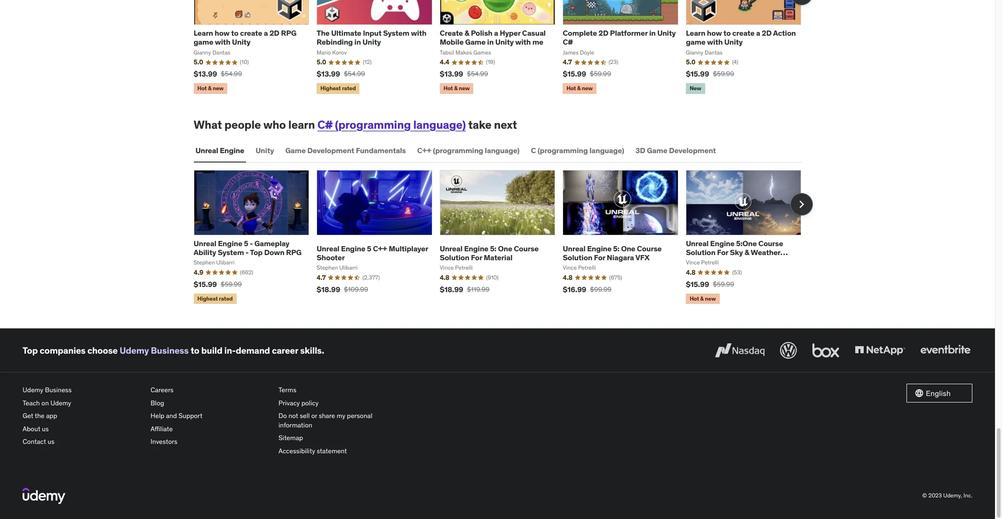 Task type: locate. For each thing, give the bounding box(es) containing it.
2 horizontal spatial udemy
[[120, 345, 149, 356]]

1 horizontal spatial create
[[732, 28, 755, 38]]

0 horizontal spatial how
[[215, 28, 230, 38]]

0 horizontal spatial business
[[45, 386, 72, 395]]

learn inside learn how to create a 2d rpg game with unity
[[194, 28, 213, 38]]

get
[[23, 412, 33, 421]]

next image
[[794, 0, 809, 2]]

engine inside "unreal engine 5 c++ multiplayer shooter"
[[341, 244, 365, 253]]

development
[[307, 146, 354, 155], [669, 146, 716, 155]]

1 horizontal spatial in
[[487, 37, 494, 47]]

0 horizontal spatial solution
[[440, 253, 469, 263]]

game
[[465, 37, 486, 47], [285, 146, 306, 155], [647, 146, 668, 155]]

unreal inside unreal engine 5: one course solution for niagara vfx
[[563, 244, 586, 253]]

2 horizontal spatial (programming
[[538, 146, 588, 155]]

get the app link
[[23, 410, 143, 423]]

contact us link
[[23, 436, 143, 449]]

5 inside unreal engine 5 - gameplay ability system - top down rpg
[[244, 239, 248, 248]]

unreal engine
[[196, 146, 244, 155]]

to
[[231, 28, 239, 38], [724, 28, 731, 38], [191, 345, 199, 356]]

0 horizontal spatial create
[[240, 28, 262, 38]]

create & polish a hyper casual mobile game in unity with me link
[[440, 28, 546, 47]]

1 create from the left
[[240, 28, 262, 38]]

1 vertical spatial c#
[[317, 117, 333, 132]]

3 2d from the left
[[762, 28, 772, 38]]

0 vertical spatial carousel element
[[194, 0, 813, 96]]

unreal inside button
[[196, 146, 218, 155]]

rpg inside learn how to create a 2d rpg game with unity
[[281, 28, 297, 38]]

0 horizontal spatial udemy
[[23, 386, 43, 395]]

1 a from the left
[[264, 28, 268, 38]]

0 vertical spatial &
[[465, 28, 469, 38]]

engine for unreal engine 5: one course solution for material
[[464, 244, 489, 253]]

for inside unreal engine 5:one course solution for sky & weather system
[[717, 248, 728, 257]]

2 horizontal spatial a
[[756, 28, 760, 38]]

1 horizontal spatial development
[[669, 146, 716, 155]]

c++ down c# (programming language) link at the top left of the page
[[417, 146, 431, 155]]

2 horizontal spatial course
[[759, 239, 783, 248]]

learn for learn how to create a 2d action game with unity
[[686, 28, 706, 38]]

in right the platformer
[[649, 28, 656, 38]]

1 horizontal spatial udemy
[[50, 399, 71, 408]]

me
[[532, 37, 543, 47]]

one inside unreal engine 5: one course solution for niagara vfx
[[621, 244, 635, 253]]

1 horizontal spatial c++
[[417, 146, 431, 155]]

2 horizontal spatial to
[[724, 28, 731, 38]]

2d
[[270, 28, 279, 38], [599, 28, 609, 38], [762, 28, 772, 38]]

language) left 3d
[[590, 146, 624, 155]]

engine inside button
[[220, 146, 244, 155]]

on
[[41, 399, 49, 408]]

c#
[[563, 37, 573, 47], [317, 117, 333, 132]]

accessibility statement link
[[279, 446, 399, 459]]

ability
[[194, 248, 216, 257]]

unreal for unreal engine 5 c++ multiplayer shooter
[[317, 244, 339, 253]]

5 left the gameplay
[[244, 239, 248, 248]]

a inside learn how to create a 2d action game with unity
[[756, 28, 760, 38]]

rpg left the
[[281, 28, 297, 38]]

0 horizontal spatial in
[[354, 37, 361, 47]]

1 horizontal spatial c#
[[563, 37, 573, 47]]

udemy business link up careers
[[120, 345, 189, 356]]

solution left sky on the right top of page
[[686, 248, 716, 257]]

2d inside learn how to create a 2d rpg game with unity
[[270, 28, 279, 38]]

solution
[[686, 248, 716, 257], [440, 253, 469, 263], [563, 253, 593, 263]]

udemy right the choose
[[120, 345, 149, 356]]

create & polish a hyper casual mobile game in unity with me
[[440, 28, 546, 47]]

2d inside complete 2d platformer in unity c#
[[599, 28, 609, 38]]

2 horizontal spatial 2d
[[762, 28, 772, 38]]

course inside unreal engine 5: one course solution for niagara vfx
[[637, 244, 662, 253]]

c++ (programming language) button
[[415, 139, 522, 162]]

2d inside learn how to create a 2d action game with unity
[[762, 28, 772, 38]]

to inside learn how to create a 2d action game with unity
[[724, 28, 731, 38]]

a
[[264, 28, 268, 38], [494, 28, 498, 38], [756, 28, 760, 38]]

1 one from the left
[[498, 244, 512, 253]]

unity inside create & polish a hyper casual mobile game in unity with me
[[495, 37, 514, 47]]

business up on
[[45, 386, 72, 395]]

fundamentals
[[356, 146, 406, 155]]

0 horizontal spatial learn
[[194, 28, 213, 38]]

unreal
[[196, 146, 218, 155], [194, 239, 216, 248], [686, 239, 709, 248], [317, 244, 339, 253], [440, 244, 463, 253], [563, 244, 586, 253]]

system right ability
[[218, 248, 244, 257]]

us right contact
[[48, 438, 54, 447]]

with inside the ultimate input system with rebinding in unity
[[411, 28, 427, 38]]

course for unreal engine 5: one course solution for niagara vfx
[[637, 244, 662, 253]]

2 how from the left
[[707, 28, 722, 38]]

1 5: from the left
[[490, 244, 497, 253]]

game inside learn how to create a 2d action game with unity
[[686, 37, 706, 47]]

1 horizontal spatial 5
[[367, 244, 371, 253]]

1 horizontal spatial 2d
[[599, 28, 609, 38]]

1 vertical spatial business
[[45, 386, 72, 395]]

create for rpg
[[240, 28, 262, 38]]

engine
[[220, 146, 244, 155], [218, 239, 242, 248], [710, 239, 735, 248], [341, 244, 365, 253], [464, 244, 489, 253], [587, 244, 612, 253]]

english button
[[907, 384, 973, 403]]

0 horizontal spatial 5
[[244, 239, 248, 248]]

with inside learn how to create a 2d action game with unity
[[707, 37, 723, 47]]

(programming down take
[[433, 146, 483, 155]]

language) up the c++ (programming language)
[[413, 117, 466, 132]]

1 vertical spatial udemy
[[23, 386, 43, 395]]

what people who learn c# (programming language) take next
[[194, 117, 517, 132]]

1 horizontal spatial language)
[[485, 146, 520, 155]]

input
[[363, 28, 382, 38]]

0 horizontal spatial for
[[471, 253, 482, 263]]

engine for unreal engine 5:one course solution for sky & weather system
[[710, 239, 735, 248]]

multiplayer
[[389, 244, 428, 253]]

0 horizontal spatial 5:
[[490, 244, 497, 253]]

1 horizontal spatial a
[[494, 28, 498, 38]]

0 horizontal spatial development
[[307, 146, 354, 155]]

5 for c++
[[367, 244, 371, 253]]

about
[[23, 425, 40, 434]]

1 horizontal spatial 5:
[[613, 244, 620, 253]]

unity inside complete 2d platformer in unity c#
[[657, 28, 676, 38]]

0 vertical spatial rpg
[[281, 28, 297, 38]]

unreal inside "unreal engine 5 c++ multiplayer shooter"
[[317, 244, 339, 253]]

rpg right down
[[286, 248, 302, 257]]

1 horizontal spatial course
[[637, 244, 662, 253]]

udemy business link
[[120, 345, 189, 356], [23, 384, 143, 397]]

with
[[411, 28, 427, 38], [215, 37, 230, 47], [515, 37, 531, 47], [707, 37, 723, 47]]

system right input on the top
[[383, 28, 409, 38]]

learn inside learn how to create a 2d action game with unity
[[686, 28, 706, 38]]

privacy policy link
[[279, 397, 399, 410]]

engine inside unreal engine 5: one course solution for niagara vfx
[[587, 244, 612, 253]]

niagara
[[607, 253, 634, 263]]

a for learn how to create a 2d rpg game with unity
[[264, 28, 268, 38]]

1 horizontal spatial &
[[745, 248, 749, 257]]

0 vertical spatial c++
[[417, 146, 431, 155]]

for inside unreal engine 5: one course solution for material
[[471, 253, 482, 263]]

top left down
[[250, 248, 263, 257]]

0 vertical spatial udemy
[[120, 345, 149, 356]]

udemy business teach on udemy get the app about us contact us
[[23, 386, 72, 447]]

us
[[42, 425, 49, 434], [48, 438, 54, 447]]

0 horizontal spatial system
[[218, 248, 244, 257]]

0 horizontal spatial a
[[264, 28, 268, 38]]

unity inside "unity" button
[[256, 146, 274, 155]]

c++ left multiplayer
[[373, 244, 387, 253]]

2 game from the left
[[686, 37, 706, 47]]

for left sky on the right top of page
[[717, 248, 728, 257]]

complete 2d platformer in unity c# link
[[563, 28, 676, 47]]

and
[[166, 412, 177, 421]]

top left companies
[[23, 345, 38, 356]]

small image
[[915, 389, 924, 399]]

us right about
[[42, 425, 49, 434]]

about us link
[[23, 423, 143, 436]]

share
[[319, 412, 335, 421]]

0 horizontal spatial &
[[465, 28, 469, 38]]

unreal inside unreal engine 5:one course solution for sky & weather system
[[686, 239, 709, 248]]

learn
[[194, 28, 213, 38], [686, 28, 706, 38]]

course right niagara
[[637, 244, 662, 253]]

language) for c
[[590, 146, 624, 155]]

2 horizontal spatial language)
[[590, 146, 624, 155]]

material
[[484, 253, 513, 263]]

1 vertical spatial rpg
[[286, 248, 302, 257]]

1 horizontal spatial to
[[231, 28, 239, 38]]

engine inside unreal engine 5:one course solution for sky & weather system
[[710, 239, 735, 248]]

unreal for unreal engine 5:one course solution for sky & weather system
[[686, 239, 709, 248]]

© 2023 udemy, inc.
[[923, 493, 973, 500]]

2 horizontal spatial system
[[686, 257, 712, 266]]

udemy right on
[[50, 399, 71, 408]]

0 vertical spatial c#
[[563, 37, 573, 47]]

engine inside unreal engine 5: one course solution for material
[[464, 244, 489, 253]]

in-
[[224, 345, 236, 356]]

course inside unreal engine 5: one course solution for material
[[514, 244, 539, 253]]

create inside learn how to create a 2d action game with unity
[[732, 28, 755, 38]]

how
[[215, 28, 230, 38], [707, 28, 722, 38]]

0 vertical spatial business
[[151, 345, 189, 356]]

1 horizontal spatial top
[[250, 248, 263, 257]]

0 horizontal spatial game
[[194, 37, 213, 47]]

rpg
[[281, 28, 297, 38], [286, 248, 302, 257]]

2 a from the left
[[494, 28, 498, 38]]

0 horizontal spatial c++
[[373, 244, 387, 253]]

udemy business link up get the app link
[[23, 384, 143, 397]]

information
[[279, 421, 312, 430]]

for inside unreal engine 5: one course solution for niagara vfx
[[594, 253, 605, 263]]

2 carousel element from the top
[[194, 171, 813, 306]]

course right material
[[514, 244, 539, 253]]

inc.
[[964, 493, 973, 500]]

(programming for c++ (programming language)
[[433, 146, 483, 155]]

0 horizontal spatial c#
[[317, 117, 333, 132]]

1 2d from the left
[[270, 28, 279, 38]]

1 how from the left
[[215, 28, 230, 38]]

system
[[383, 28, 409, 38], [218, 248, 244, 257], [686, 257, 712, 266]]

course right 5:one
[[759, 239, 783, 248]]

c# right learn
[[317, 117, 333, 132]]

1 vertical spatial &
[[745, 248, 749, 257]]

system left sky on the right top of page
[[686, 257, 712, 266]]

for for unreal engine 5: one course solution for niagara vfx
[[594, 253, 605, 263]]

1 horizontal spatial one
[[621, 244, 635, 253]]

1 horizontal spatial (programming
[[433, 146, 483, 155]]

1 carousel element from the top
[[194, 0, 813, 96]]

unreal engine 5 - gameplay ability system - top down rpg
[[194, 239, 302, 257]]

(programming right c
[[538, 146, 588, 155]]

solution inside unreal engine 5:one course solution for sky & weather system
[[686, 248, 716, 257]]

one inside unreal engine 5: one course solution for material
[[498, 244, 512, 253]]

5: inside unreal engine 5: one course solution for material
[[490, 244, 497, 253]]

c++ inside "unreal engine 5 c++ multiplayer shooter"
[[373, 244, 387, 253]]

2 learn from the left
[[686, 28, 706, 38]]

1 horizontal spatial game
[[686, 37, 706, 47]]

engine for unreal engine 5 - gameplay ability system - top down rpg
[[218, 239, 242, 248]]

game right 3d
[[647, 146, 668, 155]]

how for learn how to create a 2d action game with unity
[[707, 28, 722, 38]]

unreal inside unreal engine 5 - gameplay ability system - top down rpg
[[194, 239, 216, 248]]

a inside learn how to create a 2d rpg game with unity
[[264, 28, 268, 38]]

solution inside unreal engine 5: one course solution for niagara vfx
[[563, 253, 593, 263]]

one for niagara
[[621, 244, 635, 253]]

engine inside unreal engine 5 - gameplay ability system - top down rpg
[[218, 239, 242, 248]]

top
[[250, 248, 263, 257], [23, 345, 38, 356]]

1 vertical spatial carousel element
[[194, 171, 813, 306]]

3 a from the left
[[756, 28, 760, 38]]

learn for learn how to create a 2d rpg game with unity
[[194, 28, 213, 38]]

language) down next
[[485, 146, 520, 155]]

complete
[[563, 28, 597, 38]]

sitemap
[[279, 434, 303, 443]]

casual
[[522, 28, 546, 38]]

5 inside "unreal engine 5 c++ multiplayer shooter"
[[367, 244, 371, 253]]

5: inside unreal engine 5: one course solution for niagara vfx
[[613, 244, 620, 253]]

2 5: from the left
[[613, 244, 620, 253]]

2 one from the left
[[621, 244, 635, 253]]

1 horizontal spatial for
[[594, 253, 605, 263]]

in inside the ultimate input system with rebinding in unity
[[354, 37, 361, 47]]

0 horizontal spatial course
[[514, 244, 539, 253]]

0 horizontal spatial top
[[23, 345, 38, 356]]

teach on udemy link
[[23, 397, 143, 410]]

& right sky on the right top of page
[[745, 248, 749, 257]]

1 horizontal spatial learn
[[686, 28, 706, 38]]

1 horizontal spatial game
[[465, 37, 486, 47]]

accessibility
[[279, 447, 315, 456]]

c# right me
[[563, 37, 573, 47]]

unreal for unreal engine 5: one course solution for material
[[440, 244, 463, 253]]

with inside learn how to create a 2d rpg game with unity
[[215, 37, 230, 47]]

one for material
[[498, 244, 512, 253]]

0 horizontal spatial one
[[498, 244, 512, 253]]

& left polish at the top left of page
[[465, 28, 469, 38]]

2 horizontal spatial in
[[649, 28, 656, 38]]

0 vertical spatial top
[[250, 248, 263, 257]]

3d game development button
[[634, 139, 718, 162]]

game right mobile on the top left of the page
[[465, 37, 486, 47]]

game down learn
[[285, 146, 306, 155]]

1 learn from the left
[[194, 28, 213, 38]]

engine for unreal engine 5 c++ multiplayer shooter
[[341, 244, 365, 253]]

solution inside unreal engine 5: one course solution for material
[[440, 253, 469, 263]]

game inside learn how to create a 2d rpg game with unity
[[194, 37, 213, 47]]

business up careers
[[151, 345, 189, 356]]

in left input on the top
[[354, 37, 361, 47]]

do
[[279, 412, 287, 421]]

top inside unreal engine 5 - gameplay ability system - top down rpg
[[250, 248, 263, 257]]

hyper
[[500, 28, 521, 38]]

c# (programming language) link
[[317, 117, 466, 132]]

solution left niagara
[[563, 253, 593, 263]]

a for learn how to create a 2d action game with unity
[[756, 28, 760, 38]]

how inside learn how to create a 2d rpg game with unity
[[215, 28, 230, 38]]

2 horizontal spatial solution
[[686, 248, 716, 257]]

0 vertical spatial udemy business link
[[120, 345, 189, 356]]

create inside learn how to create a 2d rpg game with unity
[[240, 28, 262, 38]]

unreal engine 5: one course solution for niagara vfx
[[563, 244, 662, 263]]

unreal engine button
[[194, 139, 246, 162]]

1 horizontal spatial how
[[707, 28, 722, 38]]

udemy
[[120, 345, 149, 356], [23, 386, 43, 395], [50, 399, 71, 408]]

to inside learn how to create a 2d rpg game with unity
[[231, 28, 239, 38]]

0 horizontal spatial 2d
[[270, 28, 279, 38]]

(programming up 'fundamentals'
[[335, 117, 411, 132]]

sitemap link
[[279, 433, 399, 446]]

5 left multiplayer
[[367, 244, 371, 253]]

1 horizontal spatial solution
[[563, 253, 593, 263]]

shooter
[[317, 253, 345, 263]]

2 create from the left
[[732, 28, 755, 38]]

volkswagen image
[[778, 341, 799, 361]]

5:one
[[736, 239, 757, 248]]

1 horizontal spatial system
[[383, 28, 409, 38]]

english
[[926, 389, 951, 398]]

1 vertical spatial c++
[[373, 244, 387, 253]]

udemy up teach
[[23, 386, 43, 395]]

5
[[244, 239, 248, 248], [367, 244, 371, 253]]

unreal inside unreal engine 5: one course solution for material
[[440, 244, 463, 253]]

unreal for unreal engine 5 - gameplay ability system - top down rpg
[[194, 239, 216, 248]]

carousel element containing unreal engine 5 - gameplay ability system - top down rpg
[[194, 171, 813, 306]]

nasdaq image
[[713, 341, 767, 361]]

2 horizontal spatial for
[[717, 248, 728, 257]]

unreal engine 5:one course solution for sky & weather system link
[[686, 239, 788, 266]]

for left niagara
[[594, 253, 605, 263]]

1 horizontal spatial business
[[151, 345, 189, 356]]

sky
[[730, 248, 743, 257]]

2 2d from the left
[[599, 28, 609, 38]]

1 game from the left
[[194, 37, 213, 47]]

for left material
[[471, 253, 482, 263]]

top companies choose udemy business to build in-demand career skills.
[[23, 345, 324, 356]]

carousel element
[[194, 0, 813, 96], [194, 171, 813, 306]]

2d for learn how to create a 2d rpg game with unity
[[270, 28, 279, 38]]

in left hyper
[[487, 37, 494, 47]]

solution left material
[[440, 253, 469, 263]]

how inside learn how to create a 2d action game with unity
[[707, 28, 722, 38]]

0 horizontal spatial game
[[285, 146, 306, 155]]

choose
[[87, 345, 118, 356]]



Task type: describe. For each thing, give the bounding box(es) containing it.
next image
[[794, 197, 809, 212]]

careers link
[[151, 384, 271, 397]]

c
[[531, 146, 536, 155]]

eventbrite image
[[918, 341, 973, 361]]

for for unreal engine 5: one course solution for material
[[471, 253, 482, 263]]

a inside create & polish a hyper casual mobile game in unity with me
[[494, 28, 498, 38]]

solution for unreal engine 5: one course solution for material
[[440, 253, 469, 263]]

1 development from the left
[[307, 146, 354, 155]]

blog link
[[151, 397, 271, 410]]

with inside create & polish a hyper casual mobile game in unity with me
[[515, 37, 531, 47]]

course for unreal engine 5: one course solution for material
[[514, 244, 539, 253]]

1 horizontal spatial -
[[250, 239, 253, 248]]

engine for unreal engine
[[220, 146, 244, 155]]

create
[[440, 28, 463, 38]]

investors
[[151, 438, 177, 447]]

in inside complete 2d platformer in unity c#
[[649, 28, 656, 38]]

unity inside learn how to create a 2d rpg game with unity
[[232, 37, 250, 47]]

learn how to create a 2d rpg game with unity
[[194, 28, 297, 47]]

to for learn how to create a 2d rpg game with unity
[[231, 28, 239, 38]]

©
[[923, 493, 927, 500]]

people
[[224, 117, 261, 132]]

1 vertical spatial us
[[48, 438, 54, 447]]

& inside unreal engine 5:one course solution for sky & weather system
[[745, 248, 749, 257]]

unreal engine 5:one course solution for sky & weather system
[[686, 239, 783, 266]]

the
[[317, 28, 330, 38]]

in inside create & polish a hyper casual mobile game in unity with me
[[487, 37, 494, 47]]

0 horizontal spatial language)
[[413, 117, 466, 132]]

unreal for unreal engine 5: one course solution for niagara vfx
[[563, 244, 586, 253]]

0 horizontal spatial to
[[191, 345, 199, 356]]

down
[[264, 248, 285, 257]]

c++ (programming language)
[[417, 146, 520, 155]]

complete 2d platformer in unity c#
[[563, 28, 676, 47]]

help and support link
[[151, 410, 271, 423]]

affiliate link
[[151, 423, 271, 436]]

1 vertical spatial udemy business link
[[23, 384, 143, 397]]

udemy image
[[23, 489, 65, 505]]

privacy
[[279, 399, 300, 408]]

& inside create & polish a hyper casual mobile game in unity with me
[[465, 28, 469, 38]]

investors link
[[151, 436, 271, 449]]

game for learn how to create a 2d action game with unity
[[686, 37, 706, 47]]

careers
[[151, 386, 174, 395]]

what
[[194, 117, 222, 132]]

sell
[[300, 412, 310, 421]]

0 horizontal spatial (programming
[[335, 117, 411, 132]]

blog
[[151, 399, 164, 408]]

demand
[[236, 345, 270, 356]]

careers blog help and support affiliate investors
[[151, 386, 202, 447]]

solution for unreal engine 5: one course solution for niagara vfx
[[563, 253, 593, 263]]

5: for material
[[490, 244, 497, 253]]

3d game development
[[636, 146, 716, 155]]

learn how to create a 2d action game with unity link
[[686, 28, 796, 47]]

course inside unreal engine 5:one course solution for sky & weather system
[[759, 239, 783, 248]]

create for action
[[732, 28, 755, 38]]

rebinding
[[317, 37, 353, 47]]

engine for unreal engine 5: one course solution for niagara vfx
[[587, 244, 612, 253]]

gameplay
[[254, 239, 290, 248]]

vfx
[[636, 253, 650, 263]]

c++ inside button
[[417, 146, 431, 155]]

build
[[201, 345, 222, 356]]

(programming for c (programming language)
[[538, 146, 588, 155]]

2 development from the left
[[669, 146, 716, 155]]

0 horizontal spatial -
[[246, 248, 249, 257]]

game inside create & polish a hyper casual mobile game in unity with me
[[465, 37, 486, 47]]

unity inside the ultimate input system with rebinding in unity
[[363, 37, 381, 47]]

companies
[[40, 345, 86, 356]]

the ultimate input system with rebinding in unity
[[317, 28, 427, 47]]

2023
[[929, 493, 942, 500]]

2 vertical spatial udemy
[[50, 399, 71, 408]]

unreal engine 5: one course solution for niagara vfx link
[[563, 244, 662, 263]]

to for learn how to create a 2d action game with unity
[[724, 28, 731, 38]]

game development fundamentals button
[[283, 139, 408, 162]]

2 horizontal spatial game
[[647, 146, 668, 155]]

or
[[311, 412, 317, 421]]

system inside unreal engine 5 - gameplay ability system - top down rpg
[[218, 248, 244, 257]]

3d
[[636, 146, 645, 155]]

how for learn how to create a 2d rpg game with unity
[[215, 28, 230, 38]]

unreal engine 5 - gameplay ability system - top down rpg link
[[194, 239, 302, 257]]

teach
[[23, 399, 40, 408]]

who
[[263, 117, 286, 132]]

rpg inside unreal engine 5 - gameplay ability system - top down rpg
[[286, 248, 302, 257]]

language) for c++
[[485, 146, 520, 155]]

netapp image
[[853, 341, 907, 361]]

1 vertical spatial top
[[23, 345, 38, 356]]

the
[[35, 412, 44, 421]]

learn how to create a 2d action game with unity
[[686, 28, 796, 47]]

5: for niagara
[[613, 244, 620, 253]]

weather
[[751, 248, 781, 257]]

terms link
[[279, 384, 399, 397]]

skills.
[[300, 345, 324, 356]]

unreal engine 5 c++ multiplayer shooter link
[[317, 244, 428, 263]]

0 vertical spatial us
[[42, 425, 49, 434]]

unity button
[[254, 139, 276, 162]]

career
[[272, 345, 298, 356]]

5 for -
[[244, 239, 248, 248]]

unreal engine 5: one course solution for material link
[[440, 244, 539, 263]]

box image
[[810, 341, 842, 361]]

the ultimate input system with rebinding in unity link
[[317, 28, 427, 47]]

help
[[151, 412, 164, 421]]

not
[[289, 412, 298, 421]]

policy
[[301, 399, 319, 408]]

learn how to create a 2d rpg game with unity link
[[194, 28, 297, 47]]

game development fundamentals
[[285, 146, 406, 155]]

mobile
[[440, 37, 464, 47]]

system inside the ultimate input system with rebinding in unity
[[383, 28, 409, 38]]

my
[[337, 412, 345, 421]]

carousel element containing learn how to create a 2d rpg game with unity
[[194, 0, 813, 96]]

unity inside learn how to create a 2d action game with unity
[[724, 37, 743, 47]]

take
[[468, 117, 492, 132]]

app
[[46, 412, 57, 421]]

c (programming language)
[[531, 146, 624, 155]]

game for learn how to create a 2d rpg game with unity
[[194, 37, 213, 47]]

personal
[[347, 412, 372, 421]]

unreal engine 5: one course solution for material
[[440, 244, 539, 263]]

affiliate
[[151, 425, 173, 434]]

system inside unreal engine 5:one course solution for sky & weather system
[[686, 257, 712, 266]]

c# inside complete 2d platformer in unity c#
[[563, 37, 573, 47]]

unreal engine 5 c++ multiplayer shooter
[[317, 244, 428, 263]]

unreal for unreal engine
[[196, 146, 218, 155]]

next
[[494, 117, 517, 132]]

terms
[[279, 386, 296, 395]]

learn
[[288, 117, 315, 132]]

2d for learn how to create a 2d action game with unity
[[762, 28, 772, 38]]

polish
[[471, 28, 493, 38]]

business inside udemy business teach on udemy get the app about us contact us
[[45, 386, 72, 395]]

do not sell or share my personal information button
[[279, 410, 399, 433]]

c (programming language) button
[[529, 139, 626, 162]]



Task type: vqa. For each thing, say whether or not it's contained in the screenshot.
xsmall image to the top
no



